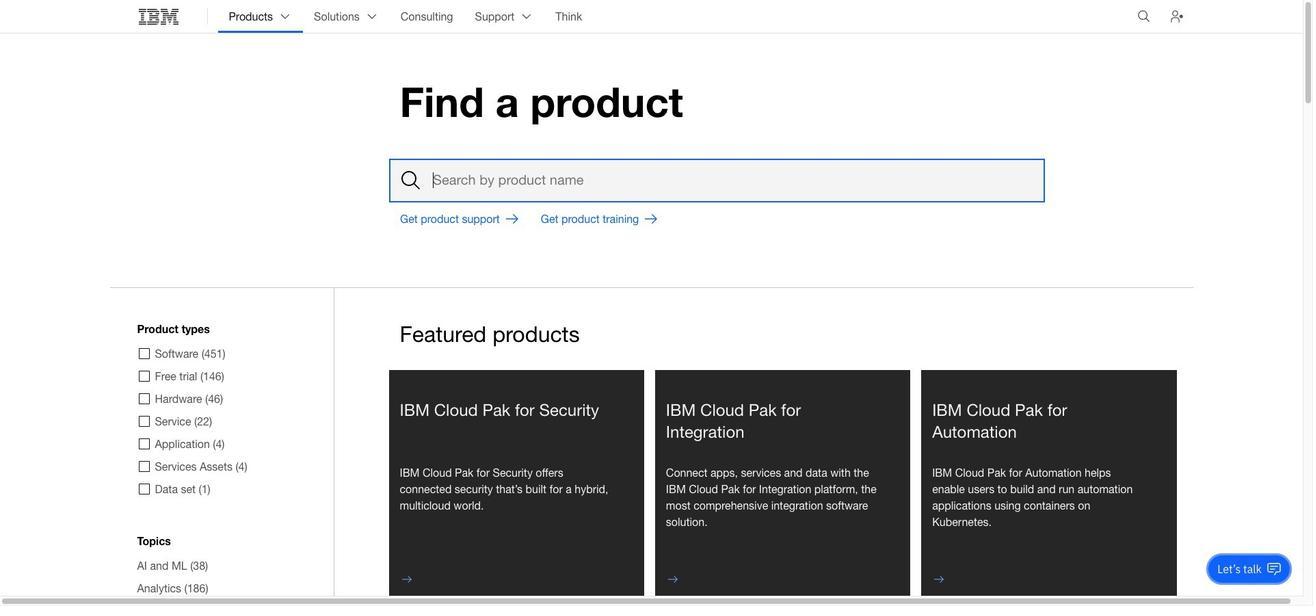 Task type: locate. For each thing, give the bounding box(es) containing it.
test region
[[384, 601, 650, 606], [650, 601, 916, 606], [916, 601, 1182, 606]]

2 test region from the left
[[650, 601, 916, 606]]

let's talk element
[[1218, 562, 1263, 577]]



Task type: describe. For each thing, give the bounding box(es) containing it.
Search text field
[[389, 159, 1046, 202]]

search element
[[389, 159, 1046, 202]]

1 test region from the left
[[384, 601, 650, 606]]

3 test region from the left
[[916, 601, 1182, 606]]



